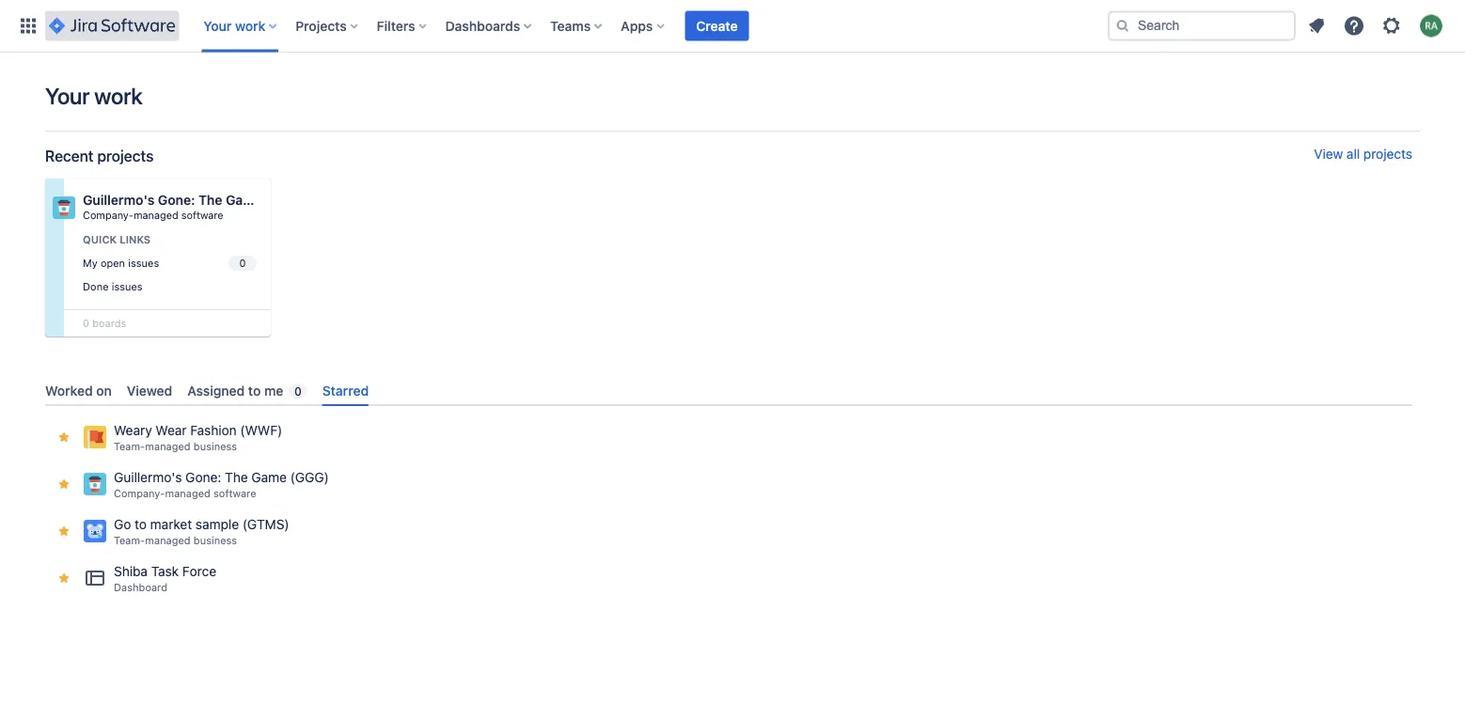 Task type: describe. For each thing, give the bounding box(es) containing it.
(wwf)
[[240, 423, 282, 439]]

done
[[83, 280, 109, 292]]

1 horizontal spatial projects
[[1364, 146, 1413, 162]]

my open issues link
[[79, 253, 260, 274]]

quick links
[[83, 234, 151, 246]]

guillermo's for guillermo's gone: the game (ggg)
[[114, 470, 182, 486]]

your work button
[[198, 11, 284, 41]]

done issues link
[[79, 276, 260, 297]]

assigned to me
[[187, 383, 283, 398]]

guillermo's gone: the game company-managed software
[[83, 192, 262, 222]]

your profile and settings image
[[1420, 15, 1443, 37]]

me
[[264, 383, 283, 398]]

dashboards button
[[440, 11, 539, 41]]

game for guillermo's gone: the game
[[226, 192, 262, 208]]

company- inside guillermo's gone: the game (ggg) company-managed software
[[114, 488, 165, 500]]

0 horizontal spatial projects
[[97, 147, 154, 165]]

0 vertical spatial issues
[[128, 257, 159, 269]]

(ggg)
[[290, 470, 329, 486]]

sample
[[196, 517, 239, 533]]

go
[[114, 517, 131, 533]]

weary wear fashion (wwf) team-managed business
[[114, 423, 282, 453]]

view
[[1314, 146, 1343, 162]]

managed inside guillermo's gone: the game (ggg) company-managed software
[[165, 488, 211, 500]]

worked
[[45, 383, 93, 398]]

view all projects
[[1314, 146, 1413, 162]]

on
[[96, 383, 112, 398]]

viewed
[[127, 383, 172, 398]]

the for company-
[[198, 192, 222, 208]]

managed inside go to market sample (gtms) team-managed business
[[145, 535, 191, 547]]

1 vertical spatial issues
[[112, 280, 143, 292]]

market
[[150, 517, 192, 533]]

worked on
[[45, 383, 112, 398]]

your inside popup button
[[203, 18, 232, 33]]

1 vertical spatial work
[[94, 83, 142, 109]]

help image
[[1343, 15, 1366, 37]]

teams
[[550, 18, 591, 33]]

to for assigned
[[248, 383, 261, 398]]

fashion
[[190, 423, 237, 439]]



Task type: locate. For each thing, give the bounding box(es) containing it.
0 vertical spatial gone:
[[158, 192, 195, 208]]

notifications image
[[1306, 15, 1328, 37]]

2 vertical spatial star image
[[56, 524, 71, 539]]

managed up market
[[165, 488, 211, 500]]

open
[[101, 257, 125, 269]]

projects
[[296, 18, 347, 33]]

game inside guillermo's gone: the game company-managed software
[[226, 192, 262, 208]]

issues down links
[[128, 257, 159, 269]]

guillermo's inside guillermo's gone: the game company-managed software
[[83, 192, 155, 208]]

banner
[[0, 0, 1465, 53]]

guillermo's up quick links
[[83, 192, 155, 208]]

0 vertical spatial your work
[[203, 18, 265, 33]]

1 horizontal spatial your
[[203, 18, 232, 33]]

dashboards
[[445, 18, 520, 33]]

to inside go to market sample (gtms) team-managed business
[[135, 517, 147, 533]]

software inside guillermo's gone: the game company-managed software
[[181, 209, 223, 222]]

assigned
[[187, 383, 245, 398]]

star image for weary
[[56, 430, 71, 445]]

appswitcher icon image
[[17, 15, 40, 37]]

your work inside popup button
[[203, 18, 265, 33]]

1 vertical spatial guillermo's
[[114, 470, 182, 486]]

all
[[1347, 146, 1360, 162]]

your work left projects
[[203, 18, 265, 33]]

Search field
[[1108, 11, 1296, 41]]

star image for go
[[56, 524, 71, 539]]

recent
[[45, 147, 94, 165]]

managed down market
[[145, 535, 191, 547]]

game
[[226, 192, 262, 208], [251, 470, 287, 486]]

gone: inside guillermo's gone: the game company-managed software
[[158, 192, 195, 208]]

software up my open issues link
[[181, 209, 223, 222]]

wear
[[156, 423, 187, 439]]

the up my open issues link
[[198, 192, 222, 208]]

weary
[[114, 423, 152, 439]]

star image
[[56, 430, 71, 445], [56, 477, 71, 492], [56, 524, 71, 539]]

1 horizontal spatial your work
[[203, 18, 265, 33]]

links
[[120, 234, 151, 246]]

create button
[[685, 11, 749, 41]]

1 team- from the top
[[114, 441, 145, 453]]

1 vertical spatial software
[[213, 488, 256, 500]]

managed
[[133, 209, 178, 222], [145, 441, 191, 453], [165, 488, 211, 500], [145, 535, 191, 547]]

apps
[[621, 18, 653, 33]]

dashboard
[[114, 582, 167, 594]]

task
[[151, 564, 179, 580]]

managed up links
[[133, 209, 178, 222]]

your work up recent projects
[[45, 83, 142, 109]]

to
[[248, 383, 261, 398], [135, 517, 147, 533]]

create
[[696, 18, 738, 33]]

1 vertical spatial team-
[[114, 535, 145, 547]]

1 vertical spatial company-
[[114, 488, 165, 500]]

2 business from the top
[[194, 535, 237, 547]]

the inside guillermo's gone: the game (ggg) company-managed software
[[225, 470, 248, 486]]

teams button
[[545, 11, 610, 41]]

your
[[203, 18, 232, 33], [45, 83, 90, 109]]

projects right all
[[1364, 146, 1413, 162]]

team- down go
[[114, 535, 145, 547]]

tab list containing worked on
[[38, 375, 1420, 407]]

work
[[235, 18, 265, 33], [94, 83, 142, 109]]

work up recent projects
[[94, 83, 142, 109]]

1 star image from the top
[[56, 430, 71, 445]]

guillermo's down weary
[[114, 470, 182, 486]]

your work
[[203, 18, 265, 33], [45, 83, 142, 109]]

shiba
[[114, 564, 148, 580]]

work inside your work popup button
[[235, 18, 265, 33]]

1 horizontal spatial the
[[225, 470, 248, 486]]

0 vertical spatial business
[[194, 441, 237, 453]]

managed inside guillermo's gone: the game company-managed software
[[133, 209, 178, 222]]

gone: down weary wear fashion (wwf) team-managed business in the left bottom of the page
[[185, 470, 221, 486]]

guillermo's inside guillermo's gone: the game (ggg) company-managed software
[[114, 470, 182, 486]]

my
[[83, 257, 98, 269]]

software inside guillermo's gone: the game (ggg) company-managed software
[[213, 488, 256, 500]]

tab list
[[38, 375, 1420, 407]]

0 vertical spatial team-
[[114, 441, 145, 453]]

filters
[[377, 18, 415, 33]]

0 vertical spatial company-
[[83, 209, 133, 222]]

projects
[[1364, 146, 1413, 162], [97, 147, 154, 165]]

company- up go
[[114, 488, 165, 500]]

1 vertical spatial game
[[251, 470, 287, 486]]

guillermo's
[[83, 192, 155, 208], [114, 470, 182, 486]]

team- inside go to market sample (gtms) team-managed business
[[114, 535, 145, 547]]

(gtms)
[[242, 517, 289, 533]]

the up sample
[[225, 470, 248, 486]]

business inside weary wear fashion (wwf) team-managed business
[[194, 441, 237, 453]]

1 horizontal spatial to
[[248, 383, 261, 398]]

0 horizontal spatial your
[[45, 83, 90, 109]]

to right go
[[135, 517, 147, 533]]

team- inside weary wear fashion (wwf) team-managed business
[[114, 441, 145, 453]]

my open issues
[[83, 257, 159, 269]]

search image
[[1116, 18, 1131, 33]]

apps button
[[615, 11, 672, 41]]

settings image
[[1381, 15, 1403, 37]]

managed inside weary wear fashion (wwf) team-managed business
[[145, 441, 191, 453]]

0 vertical spatial to
[[248, 383, 261, 398]]

business down fashion
[[194, 441, 237, 453]]

0 horizontal spatial the
[[198, 192, 222, 208]]

0 vertical spatial work
[[235, 18, 265, 33]]

force
[[182, 564, 216, 580]]

quick
[[83, 234, 117, 246]]

gone: for (ggg)
[[185, 470, 221, 486]]

the inside guillermo's gone: the game company-managed software
[[198, 192, 222, 208]]

team-
[[114, 441, 145, 453], [114, 535, 145, 547]]

go to market sample (gtms) team-managed business
[[114, 517, 289, 547]]

projects button
[[290, 11, 366, 41]]

to for go
[[135, 517, 147, 533]]

3 star image from the top
[[56, 524, 71, 539]]

1 business from the top
[[194, 441, 237, 453]]

primary element
[[11, 0, 1108, 52]]

0 horizontal spatial your work
[[45, 83, 142, 109]]

star image
[[56, 571, 71, 586]]

the for (ggg)
[[225, 470, 248, 486]]

issues down my open issues
[[112, 280, 143, 292]]

0 vertical spatial the
[[198, 192, 222, 208]]

gone: up my open issues link
[[158, 192, 195, 208]]

filters button
[[371, 11, 434, 41]]

software
[[181, 209, 223, 222], [213, 488, 256, 500]]

1 vertical spatial to
[[135, 517, 147, 533]]

team- down weary
[[114, 441, 145, 453]]

issues
[[128, 257, 159, 269], [112, 280, 143, 292]]

software up sample
[[213, 488, 256, 500]]

shiba task force dashboard
[[114, 564, 216, 594]]

company-
[[83, 209, 133, 222], [114, 488, 165, 500]]

0 vertical spatial guillermo's
[[83, 192, 155, 208]]

view all projects link
[[1314, 146, 1413, 166]]

the
[[198, 192, 222, 208], [225, 470, 248, 486]]

1 vertical spatial star image
[[56, 477, 71, 492]]

recent projects
[[45, 147, 154, 165]]

business inside go to market sample (gtms) team-managed business
[[194, 535, 237, 547]]

managed down wear
[[145, 441, 191, 453]]

0
[[294, 385, 302, 398]]

gone:
[[158, 192, 195, 208], [185, 470, 221, 486]]

2 star image from the top
[[56, 477, 71, 492]]

to left me
[[248, 383, 261, 398]]

starred
[[322, 383, 369, 398]]

0 vertical spatial software
[[181, 209, 223, 222]]

work left projects
[[235, 18, 265, 33]]

jira software image
[[49, 15, 175, 37], [49, 15, 175, 37]]

gone: for company-
[[158, 192, 195, 208]]

0 horizontal spatial work
[[94, 83, 142, 109]]

company- up quick
[[83, 209, 133, 222]]

0 horizontal spatial to
[[135, 517, 147, 533]]

1 vertical spatial gone:
[[185, 470, 221, 486]]

1 vertical spatial the
[[225, 470, 248, 486]]

guillermo's gone: the game (ggg) company-managed software
[[114, 470, 329, 500]]

1 horizontal spatial work
[[235, 18, 265, 33]]

done issues
[[83, 280, 143, 292]]

0 vertical spatial star image
[[56, 430, 71, 445]]

0 vertical spatial game
[[226, 192, 262, 208]]

business down sample
[[194, 535, 237, 547]]

business
[[194, 441, 237, 453], [194, 535, 237, 547]]

guillermo's for guillermo's gone: the game
[[83, 192, 155, 208]]

1 vertical spatial your work
[[45, 83, 142, 109]]

gone: inside guillermo's gone: the game (ggg) company-managed software
[[185, 470, 221, 486]]

company- inside guillermo's gone: the game company-managed software
[[83, 209, 133, 222]]

projects right 'recent'
[[97, 147, 154, 165]]

1 vertical spatial your
[[45, 83, 90, 109]]

game inside guillermo's gone: the game (ggg) company-managed software
[[251, 470, 287, 486]]

1 vertical spatial business
[[194, 535, 237, 547]]

banner containing your work
[[0, 0, 1465, 53]]

0 vertical spatial your
[[203, 18, 232, 33]]

game for guillermo's gone: the game (ggg)
[[251, 470, 287, 486]]

2 team- from the top
[[114, 535, 145, 547]]



Task type: vqa. For each thing, say whether or not it's contained in the screenshot.
topmost work
yes



